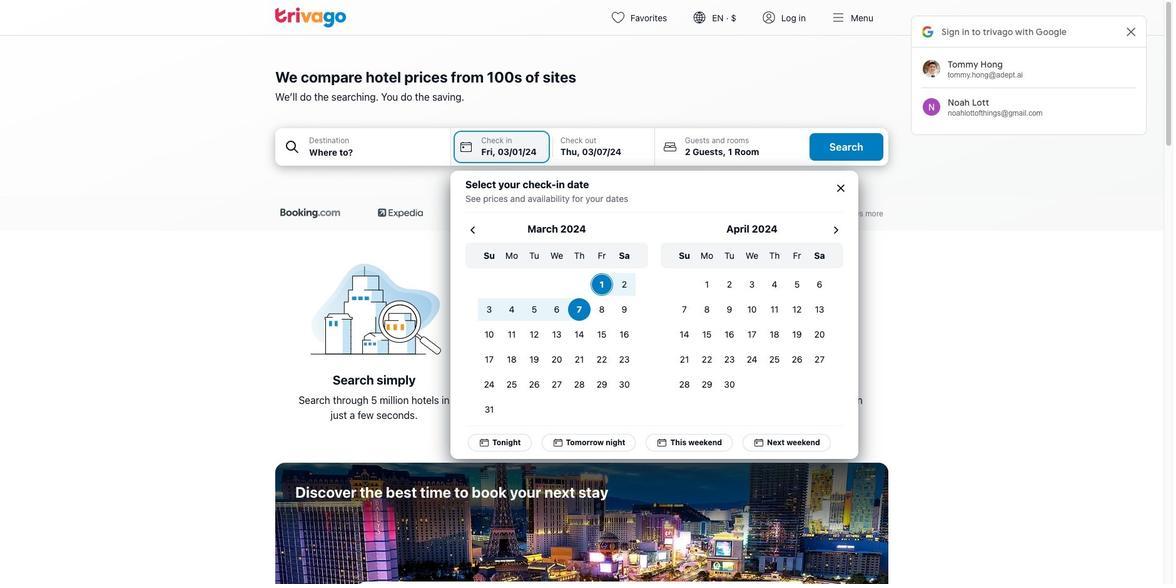 Task type: describe. For each thing, give the bounding box(es) containing it.
2 compare confidently image from the left
[[498, 256, 667, 362]]

next image
[[829, 223, 844, 238]]

trip.com image
[[683, 208, 725, 219]]

Where to? search field
[[309, 146, 443, 159]]

priceline image
[[763, 208, 804, 219]]

accor image
[[613, 208, 645, 219]]



Task type: vqa. For each thing, say whether or not it's contained in the screenshot.
more Image
no



Task type: locate. For each thing, give the bounding box(es) containing it.
expedia image
[[378, 208, 424, 218]]

vrbo image
[[543, 208, 575, 219]]

hotels.com image
[[461, 208, 505, 218]]

None field
[[275, 128, 451, 166]]

previous image
[[466, 223, 481, 238]]

compare confidently image
[[290, 256, 459, 362], [498, 256, 667, 362]]

booking.com image
[[280, 208, 341, 219]]

save big image
[[706, 256, 875, 362]]

1 horizontal spatial compare confidently image
[[498, 256, 667, 362]]

0 horizontal spatial compare confidently image
[[290, 256, 459, 362]]

1 compare confidently image from the left
[[290, 256, 459, 362]]



